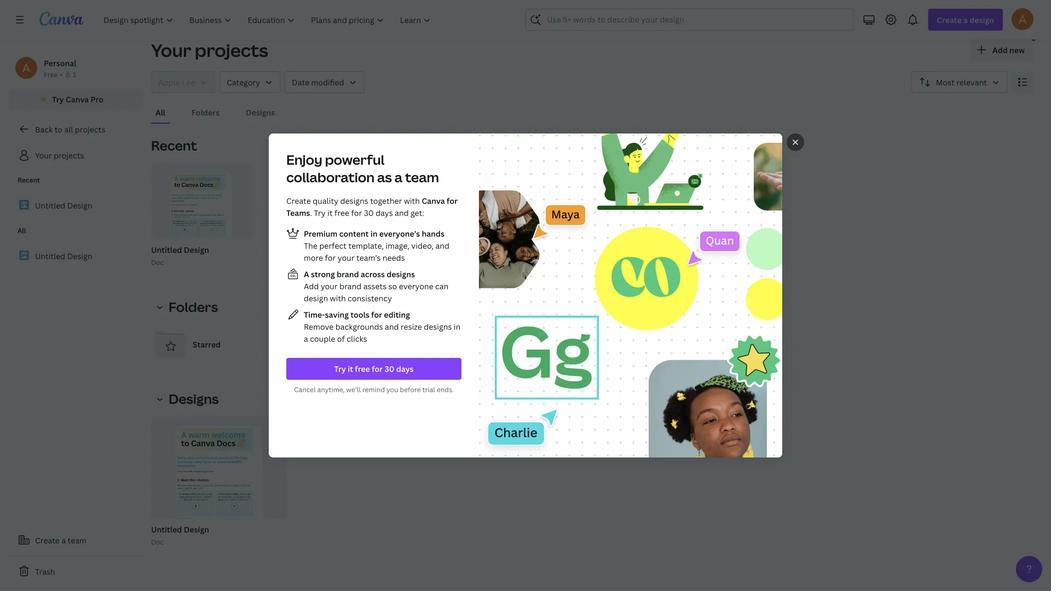 Task type: locate. For each thing, give the bounding box(es) containing it.
designs inside the a strong brand across designs add your brand assets so everyone can design with consistency
[[387, 269, 415, 280]]

list containing premium content in everyone's hands
[[286, 227, 462, 345]]

1 horizontal spatial a
[[304, 334, 308, 344]]

1 horizontal spatial your
[[151, 38, 191, 62]]

with up saving
[[330, 293, 346, 304]]

1 horizontal spatial try
[[314, 208, 326, 218]]

recent down all button
[[151, 136, 197, 154]]

0 horizontal spatial try
[[52, 94, 64, 104]]

projects down all
[[54, 150, 84, 161]]

2 horizontal spatial designs
[[424, 322, 452, 332]]

0 horizontal spatial it
[[328, 208, 333, 218]]

uploads
[[341, 339, 372, 349]]

untitled
[[35, 200, 65, 211], [151, 244, 182, 255], [35, 251, 65, 261], [151, 524, 182, 535]]

projects inside "link"
[[54, 150, 84, 161]]

1 vertical spatial your
[[321, 281, 338, 292]]

0 vertical spatial brand
[[337, 269, 359, 280]]

we'll
[[346, 385, 361, 394]]

0 vertical spatial and
[[395, 208, 409, 218]]

the
[[304, 241, 318, 251]]

canva left pro
[[66, 94, 89, 104]]

days
[[376, 208, 393, 218], [396, 364, 414, 374]]

untitled design button
[[151, 243, 209, 257], [151, 523, 209, 537]]

your down strong
[[321, 281, 338, 292]]

create inside button
[[35, 535, 60, 546]]

brand
[[337, 269, 359, 280], [340, 281, 362, 292]]

a inside button
[[62, 535, 66, 546]]

0 horizontal spatial free
[[335, 208, 349, 218]]

a inside 'time-saving tools for editing remove backgrounds and resize designs in a couple of clicks'
[[304, 334, 308, 344]]

30
[[364, 208, 374, 218], [385, 364, 395, 374]]

teams
[[286, 208, 310, 218]]

0 vertical spatial designs
[[340, 196, 368, 206]]

so
[[389, 281, 397, 292]]

folders button
[[187, 102, 224, 122]]

as
[[377, 168, 392, 186]]

perfect
[[319, 241, 347, 251]]

and inside 'time-saving tools for editing remove backgrounds and resize designs in a couple of clicks'
[[385, 322, 399, 332]]

1 vertical spatial days
[[396, 364, 414, 374]]

.
[[310, 208, 312, 218]]

0 vertical spatial free
[[335, 208, 349, 218]]

in right resize
[[454, 322, 461, 332]]

1 vertical spatial your
[[35, 150, 52, 161]]

your inside the a strong brand across designs add your brand assets so everyone can design with consistency
[[321, 281, 338, 292]]

a right as
[[395, 168, 403, 186]]

1 horizontal spatial designs
[[246, 107, 275, 117]]

and down hands
[[436, 241, 450, 251]]

design
[[67, 200, 92, 211], [184, 244, 209, 255], [67, 251, 92, 261], [184, 524, 209, 535]]

untitled design doc
[[151, 244, 209, 266], [151, 524, 209, 547]]

0 horizontal spatial days
[[376, 208, 393, 218]]

folders up starred
[[169, 298, 218, 316]]

2 vertical spatial try
[[334, 364, 346, 374]]

designs right resize
[[424, 322, 452, 332]]

in up template,
[[371, 229, 378, 239]]

0 vertical spatial with
[[404, 196, 420, 206]]

enjoy
[[286, 151, 322, 169]]

1 vertical spatial with
[[330, 293, 346, 304]]

1 vertical spatial 30
[[385, 364, 395, 374]]

create for create a team
[[35, 535, 60, 546]]

1 vertical spatial untitled design doc
[[151, 524, 209, 547]]

projects
[[195, 38, 268, 62], [75, 124, 105, 134], [54, 150, 84, 161]]

premium
[[304, 229, 338, 239]]

strong
[[311, 269, 335, 280]]

30 up you
[[385, 364, 395, 374]]

0 horizontal spatial with
[[330, 293, 346, 304]]

0 vertical spatial canva
[[66, 94, 89, 104]]

0 vertical spatial untitled design doc
[[151, 244, 209, 266]]

1 vertical spatial untitled design link
[[9, 245, 142, 268]]

1 vertical spatial untitled design
[[35, 251, 92, 261]]

1 vertical spatial designs
[[387, 269, 415, 280]]

and inside premium content in everyone's hands the perfect template, image, video, and more for your team's needs
[[436, 241, 450, 251]]

create up "teams"
[[286, 196, 311, 206]]

in
[[371, 229, 378, 239], [454, 322, 461, 332]]

1 vertical spatial free
[[355, 364, 370, 374]]

team up "get:" at the top left
[[405, 168, 439, 186]]

0 horizontal spatial create
[[35, 535, 60, 546]]

recent
[[151, 136, 197, 154], [18, 176, 40, 185]]

•
[[60, 70, 62, 79]]

create up the trash
[[35, 535, 60, 546]]

try for try it free for 30 days
[[334, 364, 346, 374]]

1 horizontal spatial create
[[286, 196, 311, 206]]

0 horizontal spatial a
[[62, 535, 66, 546]]

0 vertical spatial your
[[151, 38, 191, 62]]

with up "get:" at the top left
[[404, 196, 420, 206]]

try it free for 30 days button
[[286, 358, 462, 380]]

projects right all
[[75, 124, 105, 134]]

canva
[[66, 94, 89, 104], [422, 196, 445, 206]]

starred
[[193, 339, 221, 349]]

1 horizontal spatial team
[[405, 168, 439, 186]]

with
[[404, 196, 420, 206], [330, 293, 346, 304]]

2 vertical spatial designs
[[424, 322, 452, 332]]

designs
[[246, 107, 275, 117], [169, 390, 219, 408]]

of
[[337, 334, 345, 344]]

anytime,
[[317, 385, 345, 394]]

design
[[304, 293, 328, 304]]

projects down top level navigation element
[[195, 38, 268, 62]]

0 vertical spatial untitled design link
[[9, 194, 142, 217]]

a strong brand across designs add your brand assets so everyone can design with consistency
[[304, 269, 449, 304]]

designs button
[[151, 388, 225, 410]]

1 vertical spatial untitled design button
[[151, 523, 209, 537]]

your
[[338, 253, 355, 263], [321, 281, 338, 292]]

0 horizontal spatial recent
[[18, 176, 40, 185]]

before
[[400, 385, 421, 394]]

template,
[[349, 241, 384, 251]]

team up trash link
[[68, 535, 86, 546]]

2 vertical spatial projects
[[54, 150, 84, 161]]

days down together
[[376, 208, 393, 218]]

a
[[304, 269, 309, 280]]

untitled design
[[35, 200, 92, 211], [35, 251, 92, 261]]

canva inside canva for teams
[[422, 196, 445, 206]]

0 horizontal spatial your
[[35, 150, 52, 161]]

quality
[[313, 196, 339, 206]]

for
[[447, 196, 458, 206], [351, 208, 362, 218], [325, 253, 336, 263], [371, 310, 382, 320], [372, 364, 383, 374]]

0 vertical spatial in
[[371, 229, 378, 239]]

in inside 'time-saving tools for editing remove backgrounds and resize designs in a couple of clicks'
[[454, 322, 461, 332]]

all inside button
[[156, 107, 165, 117]]

2 vertical spatial and
[[385, 322, 399, 332]]

a left couple
[[304, 334, 308, 344]]

try right .
[[314, 208, 326, 218]]

1 vertical spatial canva
[[422, 196, 445, 206]]

2 vertical spatial a
[[62, 535, 66, 546]]

canva up "get:" at the top left
[[422, 196, 445, 206]]

0 horizontal spatial team
[[68, 535, 86, 546]]

free down create quality designs together with
[[335, 208, 349, 218]]

designs up ". try it free for 30 days and get:"
[[340, 196, 368, 206]]

1 horizontal spatial it
[[348, 364, 353, 374]]

1 vertical spatial folders
[[169, 298, 218, 316]]

cancel
[[294, 385, 316, 394]]

designs inside button
[[246, 107, 275, 117]]

0 horizontal spatial your projects
[[35, 150, 84, 161]]

designs
[[340, 196, 368, 206], [387, 269, 415, 280], [424, 322, 452, 332]]

1 horizontal spatial your projects
[[151, 38, 268, 62]]

a up trash link
[[62, 535, 66, 546]]

0 vertical spatial your
[[338, 253, 355, 263]]

1 horizontal spatial free
[[355, 364, 370, 374]]

1 horizontal spatial designs
[[387, 269, 415, 280]]

None search field
[[525, 9, 854, 31]]

for inside canva for teams
[[447, 196, 458, 206]]

1 vertical spatial your projects
[[35, 150, 84, 161]]

untitled design link
[[9, 194, 142, 217], [9, 245, 142, 268]]

doc
[[151, 257, 164, 266], [151, 538, 164, 547]]

can
[[435, 281, 449, 292]]

0 vertical spatial create
[[286, 196, 311, 206]]

remove
[[304, 322, 334, 332]]

2 horizontal spatial try
[[334, 364, 346, 374]]

editing
[[384, 310, 410, 320]]

2 untitled design doc from the top
[[151, 524, 209, 547]]

trash
[[35, 567, 55, 577]]

and left "get:" at the top left
[[395, 208, 409, 218]]

and down editing
[[385, 322, 399, 332]]

folders
[[192, 107, 220, 117], [169, 298, 218, 316]]

1 horizontal spatial 30
[[385, 364, 395, 374]]

0 horizontal spatial designs
[[169, 390, 219, 408]]

1 vertical spatial designs
[[169, 390, 219, 408]]

list
[[286, 227, 462, 345]]

create
[[286, 196, 311, 206], [35, 535, 60, 546]]

1 vertical spatial doc
[[151, 538, 164, 547]]

1 horizontal spatial recent
[[151, 136, 197, 154]]

backgrounds
[[336, 322, 383, 332]]

0 vertical spatial a
[[395, 168, 403, 186]]

across
[[361, 269, 385, 280]]

your down perfect
[[338, 253, 355, 263]]

1 vertical spatial in
[[454, 322, 461, 332]]

0 horizontal spatial 30
[[364, 208, 374, 218]]

brand right strong
[[337, 269, 359, 280]]

all
[[64, 124, 73, 134]]

personal
[[44, 58, 76, 68]]

0 horizontal spatial designs
[[340, 196, 368, 206]]

everyone's
[[379, 229, 420, 239]]

it down quality
[[328, 208, 333, 218]]

0 vertical spatial folders
[[192, 107, 220, 117]]

1 vertical spatial and
[[436, 241, 450, 251]]

0 horizontal spatial in
[[371, 229, 378, 239]]

try down •
[[52, 94, 64, 104]]

1 untitled design doc from the top
[[151, 244, 209, 266]]

1 horizontal spatial all
[[156, 107, 165, 117]]

powerful
[[325, 151, 385, 169]]

0 vertical spatial doc
[[151, 257, 164, 266]]

1 vertical spatial create
[[35, 535, 60, 546]]

your
[[151, 38, 191, 62], [35, 150, 52, 161]]

0 vertical spatial untitled design
[[35, 200, 92, 211]]

1 vertical spatial projects
[[75, 124, 105, 134]]

0 vertical spatial team
[[405, 168, 439, 186]]

1 vertical spatial recent
[[18, 176, 40, 185]]

1 horizontal spatial in
[[454, 322, 461, 332]]

0 vertical spatial all
[[156, 107, 165, 117]]

1 horizontal spatial canva
[[422, 196, 445, 206]]

free up we'll
[[355, 364, 370, 374]]

1 vertical spatial a
[[304, 334, 308, 344]]

assets
[[364, 281, 387, 292]]

0 vertical spatial it
[[328, 208, 333, 218]]

try canva pro button
[[9, 89, 142, 110]]

1 vertical spatial it
[[348, 364, 353, 374]]

0 vertical spatial days
[[376, 208, 393, 218]]

0 vertical spatial recent
[[151, 136, 197, 154]]

2 horizontal spatial a
[[395, 168, 403, 186]]

team
[[405, 168, 439, 186], [68, 535, 86, 546]]

designs up the so
[[387, 269, 415, 280]]

brand up consistency
[[340, 281, 362, 292]]

try it free for 30 days
[[334, 364, 414, 374]]

folders button
[[151, 296, 225, 318]]

trash link
[[9, 561, 142, 583]]

0 vertical spatial designs
[[246, 107, 275, 117]]

collaboration
[[286, 168, 375, 186]]

1 vertical spatial all
[[18, 226, 26, 235]]

30 inside button
[[385, 364, 395, 374]]

1
[[73, 70, 76, 79]]

try up 'anytime,'
[[334, 364, 346, 374]]

it up we'll
[[348, 364, 353, 374]]

0 horizontal spatial canva
[[66, 94, 89, 104]]

back to all projects
[[35, 124, 105, 134]]

all
[[156, 107, 165, 117], [18, 226, 26, 235]]

for inside 'time-saving tools for editing remove backgrounds and resize designs in a couple of clicks'
[[371, 310, 382, 320]]

1 vertical spatial team
[[68, 535, 86, 546]]

1 untitled design from the top
[[35, 200, 92, 211]]

0 vertical spatial try
[[52, 94, 64, 104]]

free inside button
[[355, 364, 370, 374]]

0 vertical spatial untitled design button
[[151, 243, 209, 257]]

folders right all button
[[192, 107, 220, 117]]

all button
[[151, 102, 170, 122]]

a
[[395, 168, 403, 186], [304, 334, 308, 344], [62, 535, 66, 546]]

recent down your projects "link"
[[18, 176, 40, 185]]

free •
[[44, 70, 62, 79]]

30 down create quality designs together with
[[364, 208, 374, 218]]

days up before
[[396, 364, 414, 374]]

1 horizontal spatial days
[[396, 364, 414, 374]]

free
[[335, 208, 349, 218], [355, 364, 370, 374]]



Task type: describe. For each thing, give the bounding box(es) containing it.
0 vertical spatial your projects
[[151, 38, 268, 62]]

together
[[370, 196, 402, 206]]

image,
[[386, 241, 410, 251]]

clicks
[[347, 334, 367, 344]]

2 doc from the top
[[151, 538, 164, 547]]

needs
[[383, 253, 405, 263]]

remind
[[363, 385, 385, 394]]

team inside enjoy powerful collaboration as a team
[[405, 168, 439, 186]]

for inside button
[[372, 364, 383, 374]]

enjoy powerful collaboration as a team
[[286, 151, 439, 186]]

time-saving tools for editing remove backgrounds and resize designs in a couple of clicks
[[304, 310, 461, 344]]

your inside premium content in everyone's hands the perfect template, image, video, and more for your team's needs
[[338, 253, 355, 263]]

folders inside button
[[192, 107, 220, 117]]

1 vertical spatial brand
[[340, 281, 362, 292]]

couple
[[310, 334, 335, 344]]

0 vertical spatial 30
[[364, 208, 374, 218]]

. try it free for 30 days and get:
[[310, 208, 425, 218]]

and for . try it free for 30 days and get:
[[395, 208, 409, 218]]

resize
[[401, 322, 422, 332]]

content
[[339, 229, 369, 239]]

premium content in everyone's hands the perfect template, image, video, and more for your team's needs
[[304, 229, 450, 263]]

try for try canva pro
[[52, 94, 64, 104]]

video,
[[411, 241, 434, 251]]

saving
[[325, 310, 349, 320]]

try canva pro
[[52, 94, 103, 104]]

1 horizontal spatial with
[[404, 196, 420, 206]]

free
[[44, 70, 58, 79]]

get:
[[411, 208, 425, 218]]

it inside "try it free for 30 days" button
[[348, 364, 353, 374]]

consistency
[[348, 293, 392, 304]]

team's
[[357, 253, 381, 263]]

back to all projects link
[[9, 118, 142, 140]]

create a team button
[[9, 530, 142, 552]]

1 doc from the top
[[151, 257, 164, 266]]

create quality designs together with
[[286, 196, 422, 206]]

1 vertical spatial try
[[314, 208, 326, 218]]

create for create quality designs together with
[[286, 196, 311, 206]]

tools
[[351, 310, 370, 320]]

folders inside dropdown button
[[169, 298, 218, 316]]

designs button
[[242, 102, 279, 122]]

1 untitled design button from the top
[[151, 243, 209, 257]]

days inside button
[[396, 364, 414, 374]]

hands
[[422, 229, 445, 239]]

add
[[304, 281, 319, 292]]

trial
[[423, 385, 435, 394]]

2 untitled design from the top
[[35, 251, 92, 261]]

create a team
[[35, 535, 86, 546]]

your projects link
[[9, 145, 142, 166]]

2 untitled design link from the top
[[9, 245, 142, 268]]

you
[[387, 385, 398, 394]]

everyone
[[399, 281, 434, 292]]

time-
[[304, 310, 325, 320]]

your projects inside "link"
[[35, 150, 84, 161]]

ends.
[[437, 385, 454, 394]]

your inside "link"
[[35, 150, 52, 161]]

0 horizontal spatial all
[[18, 226, 26, 235]]

starred link
[[151, 325, 291, 364]]

designs inside 'time-saving tools for editing remove backgrounds and resize designs in a couple of clicks'
[[424, 322, 452, 332]]

cancel anytime, we'll remind you before trial ends.
[[294, 385, 454, 394]]

for inside premium content in everyone's hands the perfect template, image, video, and more for your team's needs
[[325, 253, 336, 263]]

canva for teams
[[286, 196, 458, 218]]

to
[[55, 124, 62, 134]]

pro
[[91, 94, 103, 104]]

2 untitled design button from the top
[[151, 523, 209, 537]]

team inside button
[[68, 535, 86, 546]]

canva inside button
[[66, 94, 89, 104]]

and for time-saving tools for editing remove backgrounds and resize designs in a couple of clicks
[[385, 322, 399, 332]]

designs inside dropdown button
[[169, 390, 219, 408]]

in inside premium content in everyone's hands the perfect template, image, video, and more for your team's needs
[[371, 229, 378, 239]]

with inside the a strong brand across designs add your brand assets so everyone can design with consistency
[[330, 293, 346, 304]]

top level navigation element
[[96, 9, 440, 31]]

a inside enjoy powerful collaboration as a team
[[395, 168, 403, 186]]

1 untitled design link from the top
[[9, 194, 142, 217]]

0 vertical spatial projects
[[195, 38, 268, 62]]

more
[[304, 253, 323, 263]]

uploads link
[[300, 325, 440, 364]]

back
[[35, 124, 53, 134]]



Task type: vqa. For each thing, say whether or not it's contained in the screenshot.
the right Your projects
yes



